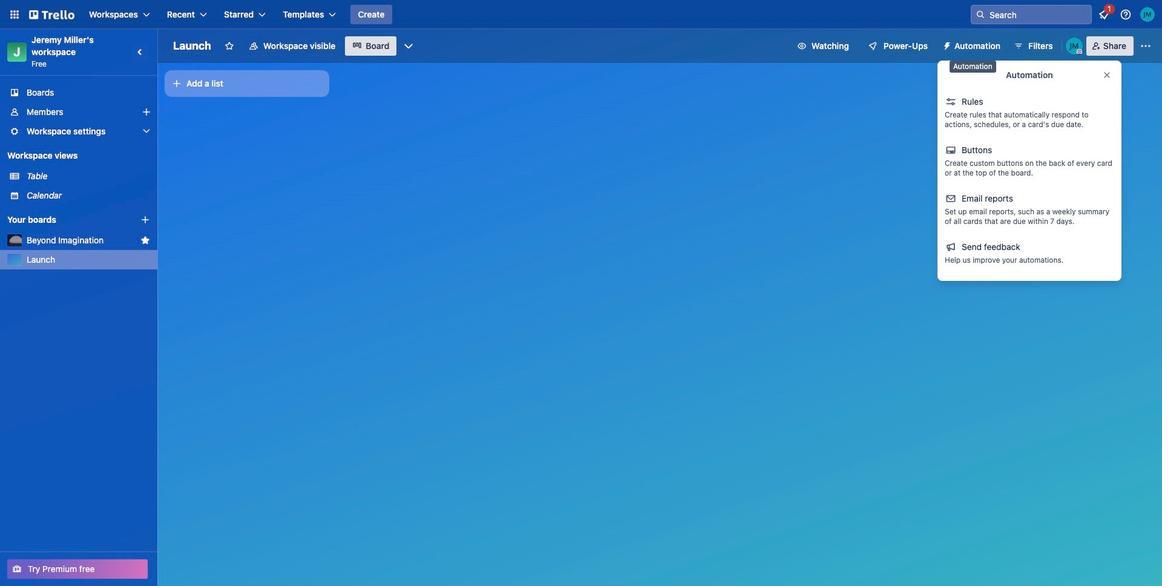 Task type: describe. For each thing, give the bounding box(es) containing it.
open information menu image
[[1120, 8, 1132, 21]]

primary element
[[0, 0, 1163, 29]]

search image
[[976, 10, 986, 19]]

your boards with 2 items element
[[7, 213, 122, 227]]

show menu image
[[1140, 40, 1152, 52]]

1 notification image
[[1097, 7, 1112, 22]]

Board name text field
[[167, 36, 217, 56]]

back to home image
[[29, 5, 74, 24]]

jeremy miller (jeremymiller198) image
[[1066, 38, 1083, 55]]



Task type: locate. For each thing, give the bounding box(es) containing it.
tooltip
[[950, 61, 997, 72]]

sm image
[[938, 36, 955, 53]]

Search field
[[986, 6, 1092, 23]]

close popover image
[[1103, 70, 1112, 80]]

starred icon image
[[140, 236, 150, 245]]

customize views image
[[403, 40, 415, 52]]

this member is an admin of this board. image
[[1077, 49, 1083, 55]]

add board image
[[140, 215, 150, 225]]

workspace navigation collapse icon image
[[132, 44, 149, 61]]

jeremy miller (jeremymiller198) image
[[1141, 7, 1155, 22]]

star or unstar board image
[[225, 41, 234, 51]]



Task type: vqa. For each thing, say whether or not it's contained in the screenshot.
search 'Image'
yes



